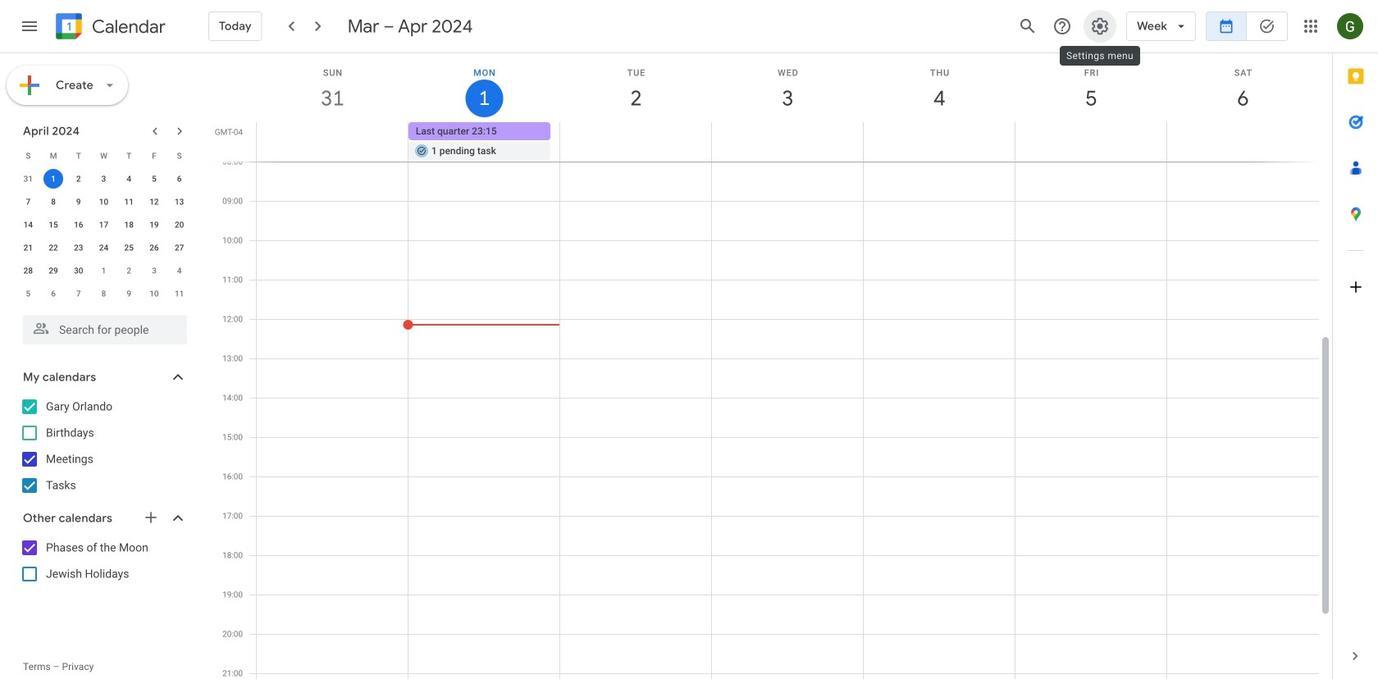 Task type: describe. For each thing, give the bounding box(es) containing it.
22 element
[[44, 238, 63, 258]]

23 element
[[69, 238, 88, 258]]

settings menu image
[[1091, 16, 1111, 36]]

cell inside april 2024 grid
[[41, 167, 66, 190]]

other calendars list
[[3, 535, 204, 588]]

may 10 element
[[144, 284, 164, 304]]

may 3 element
[[144, 261, 164, 281]]

27 element
[[170, 238, 189, 258]]

7 element
[[18, 192, 38, 212]]

30 element
[[69, 261, 88, 281]]

may 2 element
[[119, 261, 139, 281]]

calendar element
[[53, 10, 166, 46]]

main drawer image
[[20, 16, 39, 36]]

18 element
[[119, 215, 139, 235]]

6 element
[[170, 169, 189, 189]]

19 element
[[144, 215, 164, 235]]

13 element
[[170, 192, 189, 212]]

heading inside calendar element
[[89, 17, 166, 37]]

16 element
[[69, 215, 88, 235]]

may 4 element
[[170, 261, 189, 281]]

11 element
[[119, 192, 139, 212]]



Task type: locate. For each thing, give the bounding box(es) containing it.
14 element
[[18, 215, 38, 235]]

heading
[[89, 17, 166, 37]]

march 31 element
[[18, 169, 38, 189]]

None search field
[[0, 309, 204, 345]]

25 element
[[119, 238, 139, 258]]

21 element
[[18, 238, 38, 258]]

may 8 element
[[94, 284, 114, 304]]

26 element
[[144, 238, 164, 258]]

Search for people text field
[[33, 315, 177, 345]]

17 element
[[94, 215, 114, 235]]

grid
[[210, 53, 1333, 680]]

row group
[[16, 167, 192, 305]]

may 6 element
[[44, 284, 63, 304]]

8 element
[[44, 192, 63, 212]]

28 element
[[18, 261, 38, 281]]

2 element
[[69, 169, 88, 189]]

april 2024 grid
[[16, 144, 192, 305]]

24 element
[[94, 238, 114, 258]]

20 element
[[170, 215, 189, 235]]

tab list
[[1334, 53, 1379, 634]]

cell
[[257, 122, 409, 162], [409, 122, 560, 162], [560, 122, 712, 162], [712, 122, 864, 162], [864, 122, 1015, 162], [1015, 122, 1167, 162], [1167, 122, 1319, 162], [41, 167, 66, 190]]

1, today element
[[44, 169, 63, 189]]

9 element
[[69, 192, 88, 212]]

may 7 element
[[69, 284, 88, 304]]

row
[[250, 122, 1333, 162], [16, 144, 192, 167], [16, 167, 192, 190], [16, 190, 192, 213], [16, 213, 192, 236], [16, 236, 192, 259], [16, 259, 192, 282], [16, 282, 192, 305]]

may 9 element
[[119, 284, 139, 304]]

my calendars list
[[3, 394, 204, 499]]

may 1 element
[[94, 261, 114, 281]]

4 element
[[119, 169, 139, 189]]

may 11 element
[[170, 284, 189, 304]]

may 5 element
[[18, 284, 38, 304]]

3 element
[[94, 169, 114, 189]]

5 element
[[144, 169, 164, 189]]

add other calendars image
[[143, 510, 159, 526]]

12 element
[[144, 192, 164, 212]]

29 element
[[44, 261, 63, 281]]

15 element
[[44, 215, 63, 235]]

10 element
[[94, 192, 114, 212]]



Task type: vqa. For each thing, say whether or not it's contained in the screenshot.
7 element
yes



